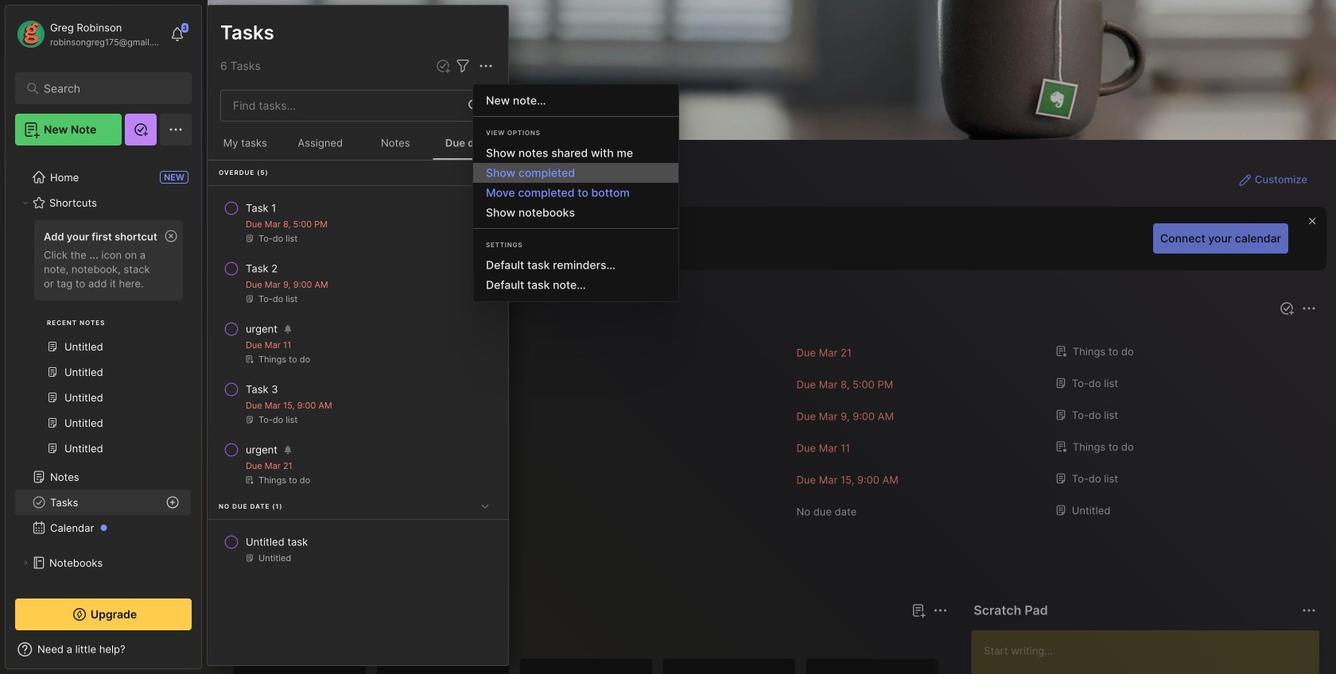 Task type: vqa. For each thing, say whether or not it's contained in the screenshot.
'tree'
yes



Task type: locate. For each thing, give the bounding box(es) containing it.
None search field
[[44, 79, 171, 98]]

tab
[[289, 630, 354, 649]]

6 row from the top
[[214, 528, 502, 571]]

tree
[[6, 155, 201, 662]]

More actions and view options field
[[473, 56, 496, 76]]

group
[[15, 216, 191, 471]]

task 2 1 cell
[[246, 261, 278, 277]]

1 vertical spatial dropdown list menu
[[473, 256, 679, 295]]

filter tasks image
[[454, 57, 473, 76]]

new task image
[[1280, 301, 1296, 317]]

group inside "tree"
[[15, 216, 191, 471]]

task 1 0 cell
[[246, 201, 276, 216]]

Search text field
[[44, 81, 171, 96]]

row
[[214, 194, 502, 251], [214, 255, 502, 312], [214, 315, 502, 372], [214, 376, 502, 433], [214, 436, 502, 493], [214, 528, 502, 571]]

2 dropdown list menu from the top
[[473, 256, 679, 295]]

Start writing… text field
[[985, 631, 1319, 675]]

0 vertical spatial dropdown list menu
[[473, 143, 679, 223]]

tree inside main element
[[6, 155, 201, 662]]

untitled task 0 cell
[[246, 535, 308, 551]]

3 row from the top
[[214, 315, 502, 372]]

2 row from the top
[[214, 255, 502, 312]]

main element
[[0, 0, 207, 675]]

more actions and view options image
[[477, 57, 496, 76]]

menu item
[[473, 163, 679, 183]]

dropdown list menu
[[473, 143, 679, 223], [473, 256, 679, 295]]

row group
[[208, 161, 509, 585], [233, 337, 1321, 528], [233, 659, 1337, 675]]

1 row from the top
[[214, 194, 502, 251]]



Task type: describe. For each thing, give the bounding box(es) containing it.
4 row from the top
[[214, 376, 502, 433]]

Filter tasks field
[[454, 56, 473, 76]]

Find tasks… text field
[[224, 93, 459, 119]]

Account field
[[15, 18, 162, 50]]

none search field inside main element
[[44, 79, 171, 98]]

new task image
[[435, 58, 451, 74]]

collapse 05_nodate image
[[477, 499, 493, 515]]

urgent 2 cell
[[246, 321, 278, 337]]

task 3 3 cell
[[246, 382, 278, 398]]

WHAT'S NEW field
[[6, 637, 201, 663]]

click to collapse image
[[201, 645, 213, 664]]

expand notebooks image
[[21, 559, 30, 568]]

collapse 00_overdue image
[[477, 164, 493, 180]]

1 dropdown list menu from the top
[[473, 143, 679, 223]]

urgent 4 cell
[[246, 442, 278, 458]]

5 row from the top
[[214, 436, 502, 493]]



